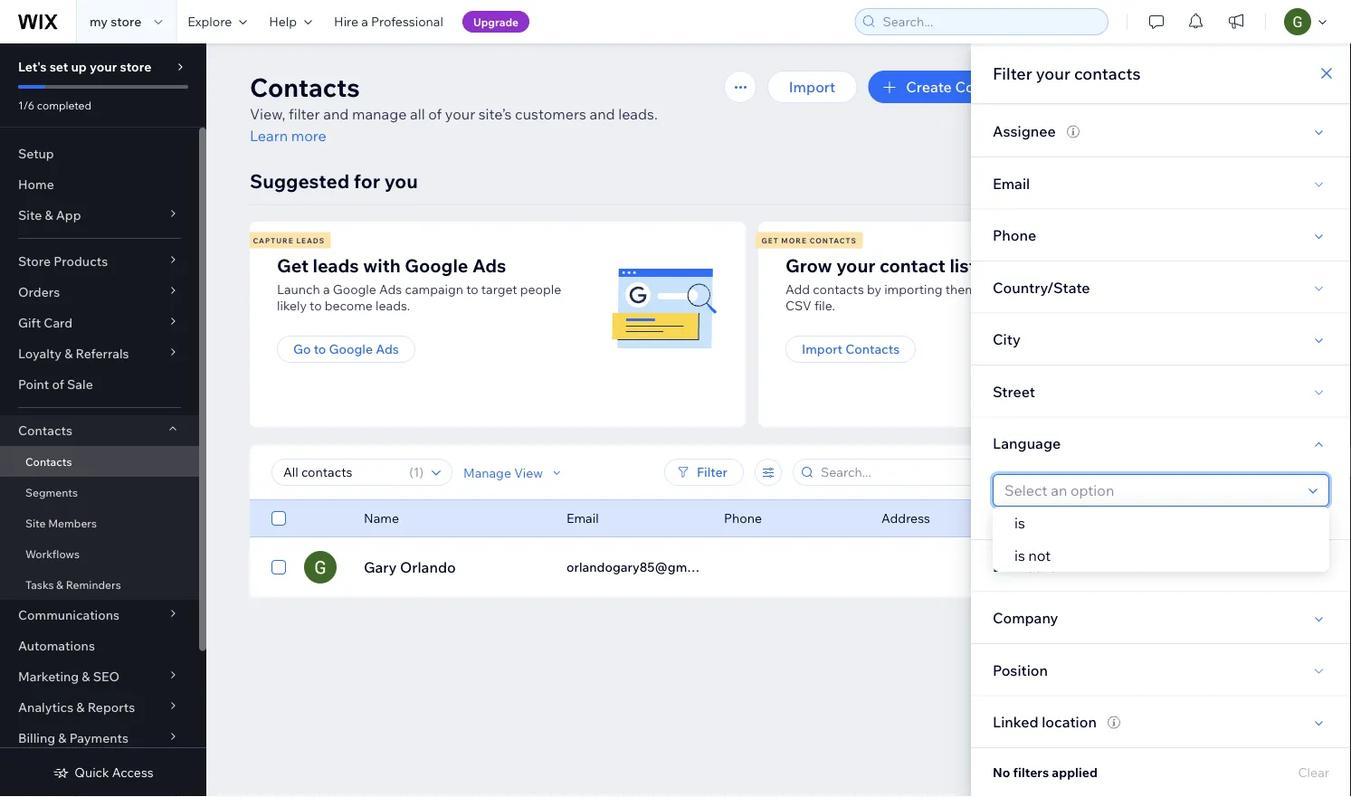 Task type: locate. For each thing, give the bounding box(es) containing it.
leads. down with
[[376, 298, 410, 314]]

grow your contact list add contacts by importing them via gmail or a csv file.
[[786, 254, 1059, 314]]

upgrade
[[473, 15, 519, 29]]

and right customers
[[590, 105, 615, 123]]

contacts
[[250, 71, 360, 103], [846, 341, 900, 357], [18, 423, 72, 439], [25, 455, 72, 468]]

gary orlando
[[364, 559, 456, 577]]

view,
[[250, 105, 286, 123]]

1 horizontal spatial contacts
[[1075, 63, 1141, 83]]

suggested
[[250, 169, 350, 193]]

email
[[993, 174, 1030, 192], [567, 511, 599, 526]]

0 vertical spatial store
[[111, 14, 141, 29]]

orders button
[[0, 277, 199, 308]]

no
[[993, 765, 1011, 781]]

store products button
[[0, 246, 199, 277]]

for
[[354, 169, 380, 193]]

1 horizontal spatial a
[[361, 14, 368, 29]]

go to google ads button
[[277, 336, 415, 363]]

& left seo
[[82, 669, 90, 685]]

of left sale
[[52, 377, 64, 392]]

leads.
[[619, 105, 658, 123], [376, 298, 410, 314]]

store
[[18, 253, 51, 269]]

contacts button
[[0, 416, 199, 446]]

sale
[[67, 377, 93, 392]]

and right filter
[[323, 105, 349, 123]]

referrals
[[76, 346, 129, 362]]

is left not
[[1015, 547, 1026, 565]]

a right or
[[1052, 282, 1059, 297]]

1 vertical spatial site
[[25, 516, 46, 530]]

become
[[325, 298, 373, 314]]

0 horizontal spatial of
[[52, 377, 64, 392]]

your up by
[[837, 254, 876, 277]]

1 vertical spatial contacts
[[813, 282, 864, 297]]

upgrade button
[[463, 11, 530, 33]]

ads down the get leads with google ads launch a google ads campaign to target people likely to become leads.
[[376, 341, 399, 357]]

google inside go to google ads button
[[329, 341, 373, 357]]

street
[[993, 382, 1036, 400]]

contacts inside dropdown button
[[18, 423, 72, 439]]

home
[[18, 177, 54, 192]]

0 horizontal spatial and
[[323, 105, 349, 123]]

your inside contacts view, filter and manage all of your site's customers and leads. learn more
[[445, 105, 475, 123]]

)
[[420, 464, 424, 480]]

and
[[323, 105, 349, 123], [590, 105, 615, 123]]

2 is from the top
[[1015, 547, 1026, 565]]

contacts inside grow your contact list add contacts by importing them via gmail or a csv file.
[[813, 282, 864, 297]]

automations link
[[0, 631, 199, 662]]

ads down with
[[379, 282, 402, 297]]

1 horizontal spatial phone
[[993, 226, 1037, 244]]

1 is from the top
[[1015, 514, 1026, 532]]

assignee
[[993, 122, 1056, 140]]

0 vertical spatial search... field
[[878, 9, 1103, 34]]

leads. right customers
[[619, 105, 658, 123]]

site down home
[[18, 207, 42, 223]]

& left reports
[[76, 700, 85, 716]]

store down my store
[[120, 59, 152, 75]]

google down the become
[[329, 341, 373, 357]]

& for analytics
[[76, 700, 85, 716]]

1 horizontal spatial of
[[428, 105, 442, 123]]

hire a professional link
[[323, 0, 454, 43]]

0 vertical spatial filter
[[993, 63, 1033, 83]]

customers
[[515, 105, 587, 123]]

0 horizontal spatial contacts
[[813, 282, 864, 297]]

city
[[993, 330, 1021, 348]]

email down 'assignee'
[[993, 174, 1030, 192]]

contacts up filter
[[250, 71, 360, 103]]

contacts down by
[[846, 341, 900, 357]]

contacts link
[[0, 446, 199, 477]]

0 horizontal spatial phone
[[724, 511, 762, 526]]

site inside popup button
[[18, 207, 42, 223]]

0 vertical spatial phone
[[993, 226, 1037, 244]]

& for marketing
[[82, 669, 90, 685]]

0 horizontal spatial leads.
[[376, 298, 410, 314]]

0 vertical spatial import
[[789, 78, 836, 96]]

email up orlandogary85@gmail.com
[[567, 511, 599, 526]]

import contacts button
[[786, 336, 916, 363]]

completed
[[37, 98, 91, 112]]

1 horizontal spatial leads.
[[619, 105, 658, 123]]

gary
[[364, 559, 397, 577]]

billing & payments
[[18, 731, 129, 746]]

google up the become
[[333, 282, 376, 297]]

import button
[[768, 71, 858, 103]]

( 1 )
[[409, 464, 424, 480]]

site members
[[25, 516, 97, 530]]

no filters applied
[[993, 765, 1098, 781]]

a inside grow your contact list add contacts by importing them via gmail or a csv file.
[[1052, 282, 1059, 297]]

None checkbox
[[272, 508, 286, 530], [272, 557, 286, 578], [272, 508, 286, 530], [272, 557, 286, 578]]

search... field up contact
[[878, 9, 1103, 34]]

phone down filter button
[[724, 511, 762, 526]]

1 vertical spatial store
[[120, 59, 152, 75]]

0 horizontal spatial a
[[323, 282, 330, 297]]

2 horizontal spatial a
[[1052, 282, 1059, 297]]

not
[[1029, 547, 1051, 565]]

1 horizontal spatial and
[[590, 105, 615, 123]]

list
[[950, 254, 977, 277]]

campaign
[[405, 282, 464, 297]]

2 vertical spatial google
[[329, 341, 373, 357]]

phone up gmail
[[993, 226, 1037, 244]]

my store
[[90, 14, 141, 29]]

& for tasks
[[56, 578, 63, 592]]

1/6
[[18, 98, 35, 112]]

loyalty
[[18, 346, 62, 362]]

1 horizontal spatial filter
[[993, 63, 1033, 83]]

workflows link
[[0, 539, 199, 569]]

help
[[269, 14, 297, 29]]

launch
[[277, 282, 320, 297]]

1 vertical spatial phone
[[724, 511, 762, 526]]

0 vertical spatial site
[[18, 207, 42, 223]]

get
[[277, 254, 309, 277]]

is for is not
[[1015, 547, 1026, 565]]

to left the target
[[466, 282, 479, 297]]

& right the tasks
[[56, 578, 63, 592]]

up
[[71, 59, 87, 75]]

analytics
[[18, 700, 73, 716]]

your left the "site's"
[[445, 105, 475, 123]]

Search... field
[[878, 9, 1103, 34], [816, 460, 1004, 485]]

search... field up address
[[816, 460, 1004, 485]]

home link
[[0, 169, 199, 200]]

a inside the get leads with google ads launch a google ads campaign to target people likely to become leads.
[[323, 282, 330, 297]]

0 vertical spatial ads
[[473, 254, 506, 277]]

orlandogary85@gmail.com
[[567, 559, 730, 575]]

0 vertical spatial leads.
[[619, 105, 658, 123]]

1 vertical spatial filter
[[697, 464, 728, 480]]

1 vertical spatial is
[[1015, 547, 1026, 565]]

& right billing
[[58, 731, 67, 746]]

import inside import contacts "button"
[[802, 341, 843, 357]]

set
[[50, 59, 68, 75]]

contacts down point of sale
[[18, 423, 72, 439]]

google up campaign
[[405, 254, 469, 277]]

store
[[111, 14, 141, 29], [120, 59, 152, 75]]

add
[[786, 282, 810, 297]]

1 vertical spatial of
[[52, 377, 64, 392]]

filter inside button
[[697, 464, 728, 480]]

& left "app"
[[45, 207, 53, 223]]

segments link
[[0, 477, 199, 508]]

of right all
[[428, 105, 442, 123]]

store right my
[[111, 14, 141, 29]]

0 vertical spatial of
[[428, 105, 442, 123]]

view
[[514, 465, 543, 480]]

import contacts
[[802, 341, 900, 357]]

0 horizontal spatial email
[[567, 511, 599, 526]]

point of sale
[[18, 377, 93, 392]]

your right up
[[90, 59, 117, 75]]

loyalty & referrals
[[18, 346, 129, 362]]

marketing
[[18, 669, 79, 685]]

1/6 completed
[[18, 98, 91, 112]]

1
[[413, 464, 420, 480]]

0 horizontal spatial filter
[[697, 464, 728, 480]]

1 vertical spatial leads.
[[376, 298, 410, 314]]

list box
[[993, 507, 1330, 572]]

your inside grow your contact list add contacts by importing them via gmail or a csv file.
[[837, 254, 876, 277]]

billing
[[18, 731, 55, 746]]

2 vertical spatial ads
[[376, 341, 399, 357]]

0 vertical spatial email
[[993, 174, 1030, 192]]

filter for filter your contacts
[[993, 63, 1033, 83]]

filter
[[993, 63, 1033, 83], [697, 464, 728, 480]]

1 vertical spatial email
[[567, 511, 599, 526]]

& right "loyalty"
[[64, 346, 73, 362]]

payments
[[69, 731, 129, 746]]

to
[[466, 282, 479, 297], [310, 298, 322, 314], [314, 341, 326, 357]]

1 vertical spatial search... field
[[816, 460, 1004, 485]]

app
[[56, 207, 81, 223]]

is up the 'is not'
[[1015, 514, 1026, 532]]

card
[[44, 315, 73, 331]]

go
[[293, 341, 311, 357]]

0 vertical spatial is
[[1015, 514, 1026, 532]]

linked
[[993, 713, 1039, 731]]

1 vertical spatial import
[[802, 341, 843, 357]]

a down leads
[[323, 282, 330, 297]]

communications
[[18, 607, 120, 623]]

import for import
[[789, 78, 836, 96]]

leads. inside contacts view, filter and manage all of your site's customers and leads. learn more
[[619, 105, 658, 123]]

country/state
[[993, 278, 1091, 296]]

of inside sidebar element
[[52, 377, 64, 392]]

communications button
[[0, 600, 199, 631]]

company
[[993, 609, 1059, 627]]

to right the go
[[314, 341, 326, 357]]

a right hire
[[361, 14, 368, 29]]

contacts
[[1075, 63, 1141, 83], [813, 282, 864, 297]]

import inside 'import' button
[[789, 78, 836, 96]]

position
[[993, 661, 1048, 679]]

to down launch
[[310, 298, 322, 314]]

ads up the target
[[473, 254, 506, 277]]

1 and from the left
[[323, 105, 349, 123]]

site down segments
[[25, 516, 46, 530]]

2 vertical spatial to
[[314, 341, 326, 357]]

filter your contacts
[[993, 63, 1141, 83]]

sidebar element
[[0, 43, 206, 798]]

1 horizontal spatial email
[[993, 174, 1030, 192]]

list
[[247, 222, 1262, 427]]



Task type: vqa. For each thing, say whether or not it's contained in the screenshot.
text field
no



Task type: describe. For each thing, give the bounding box(es) containing it.
all
[[410, 105, 425, 123]]

by
[[867, 282, 882, 297]]

you
[[385, 169, 418, 193]]

gary orlando image
[[304, 551, 337, 584]]

store inside sidebar element
[[120, 59, 152, 75]]

your inside sidebar element
[[90, 59, 117, 75]]

billing & payments button
[[0, 723, 199, 754]]

address
[[882, 511, 931, 526]]

filters
[[1014, 765, 1049, 781]]

& for billing
[[58, 731, 67, 746]]

filter
[[289, 105, 320, 123]]

create
[[906, 78, 952, 96]]

1 vertical spatial google
[[333, 282, 376, 297]]

site members link
[[0, 508, 199, 539]]

seo
[[93, 669, 120, 685]]

0 vertical spatial to
[[466, 282, 479, 297]]

(
[[409, 464, 413, 480]]

site & app
[[18, 207, 81, 223]]

site for site members
[[25, 516, 46, 530]]

site's
[[479, 105, 512, 123]]

site for site & app
[[18, 207, 42, 223]]

help button
[[258, 0, 323, 43]]

site & app button
[[0, 200, 199, 231]]

store products
[[18, 253, 108, 269]]

2 and from the left
[[590, 105, 615, 123]]

them
[[946, 282, 977, 297]]

contact
[[880, 254, 946, 277]]

access
[[112, 765, 154, 781]]

members
[[48, 516, 97, 530]]

of inside contacts view, filter and manage all of your site's customers and leads. learn more
[[428, 105, 442, 123]]

setup link
[[0, 139, 199, 169]]

filter for filter
[[697, 464, 728, 480]]

contact
[[956, 78, 1010, 96]]

with
[[363, 254, 401, 277]]

leads
[[313, 254, 359, 277]]

Unsaved view field
[[278, 460, 404, 485]]

tasks & reminders
[[25, 578, 121, 592]]

create contact button
[[868, 71, 1032, 103]]

is not
[[1015, 547, 1051, 565]]

ads inside button
[[376, 341, 399, 357]]

gift card button
[[0, 308, 199, 339]]

to inside button
[[314, 341, 326, 357]]

importing
[[885, 282, 943, 297]]

gift
[[18, 315, 41, 331]]

grow
[[786, 254, 833, 277]]

learn more button
[[250, 125, 327, 147]]

more
[[291, 127, 327, 145]]

tasks
[[25, 578, 54, 592]]

& for site
[[45, 207, 53, 223]]

list containing get leads with google ads
[[247, 222, 1262, 427]]

Select an option field
[[999, 475, 1304, 506]]

hire
[[334, 14, 359, 29]]

is for is
[[1015, 514, 1026, 532]]

let's
[[18, 59, 47, 75]]

name
[[364, 511, 399, 526]]

manage view
[[464, 465, 543, 480]]

contacts up segments
[[25, 455, 72, 468]]

let's set up your store
[[18, 59, 152, 75]]

manage view button
[[464, 465, 565, 481]]

1 vertical spatial ads
[[379, 282, 402, 297]]

loyalty & referrals button
[[0, 339, 199, 369]]

contacts inside contacts view, filter and manage all of your site's customers and leads. learn more
[[250, 71, 360, 103]]

suggested for you
[[250, 169, 418, 193]]

go to google ads
[[293, 341, 399, 357]]

target
[[481, 282, 517, 297]]

automations
[[18, 638, 95, 654]]

your up 'assignee'
[[1036, 63, 1071, 83]]

quick access button
[[53, 765, 154, 781]]

applied
[[1052, 765, 1098, 781]]

analytics & reports button
[[0, 693, 199, 723]]

leads
[[296, 236, 325, 245]]

1 vertical spatial to
[[310, 298, 322, 314]]

setup
[[18, 146, 54, 162]]

filter button
[[664, 459, 744, 486]]

manage
[[464, 465, 511, 480]]

products
[[54, 253, 108, 269]]

reminders
[[66, 578, 121, 592]]

point
[[18, 377, 49, 392]]

likely
[[277, 298, 307, 314]]

gmail
[[999, 282, 1034, 297]]

0 vertical spatial google
[[405, 254, 469, 277]]

quick
[[75, 765, 109, 781]]

hire a professional
[[334, 14, 443, 29]]

0 vertical spatial contacts
[[1075, 63, 1141, 83]]

list box containing is
[[993, 507, 1330, 572]]

capture
[[253, 236, 294, 245]]

orders
[[18, 284, 60, 300]]

import for import contacts
[[802, 341, 843, 357]]

analytics & reports
[[18, 700, 135, 716]]

learn
[[250, 127, 288, 145]]

people
[[520, 282, 562, 297]]

birthdate
[[993, 557, 1057, 575]]

explore
[[188, 14, 232, 29]]

& for loyalty
[[64, 346, 73, 362]]

contacts inside "button"
[[846, 341, 900, 357]]

professional
[[371, 14, 443, 29]]

capture leads
[[253, 236, 325, 245]]

leads. inside the get leads with google ads launch a google ads campaign to target people likely to become leads.
[[376, 298, 410, 314]]



